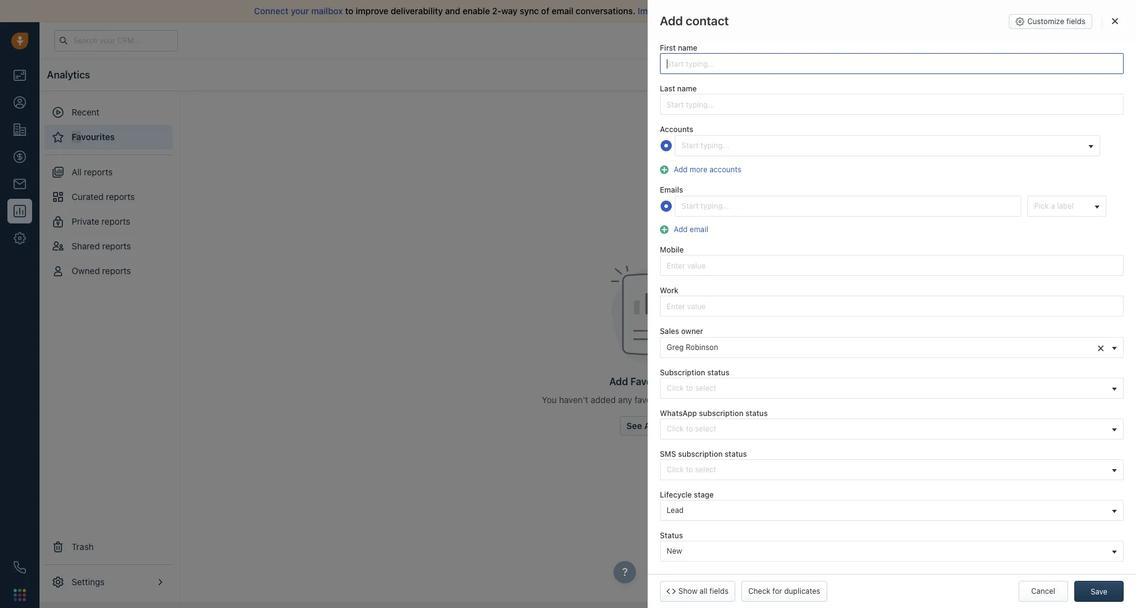 Task type: describe. For each thing, give the bounding box(es) containing it.
owner
[[682, 327, 704, 336]]

all inside button
[[700, 587, 708, 596]]

more
[[690, 165, 708, 174]]

deliverability
[[391, 6, 443, 16]]

sms
[[660, 450, 677, 459]]

name for last name
[[678, 84, 697, 93]]

whatsapp
[[660, 409, 697, 418]]

add more accounts button
[[660, 163, 746, 175]]

greg robinson
[[667, 343, 719, 352]]

check for duplicates button
[[742, 581, 828, 602]]

add email link
[[671, 225, 709, 234]]

show all fields button
[[660, 581, 736, 602]]

pick a label button
[[1028, 196, 1107, 217]]

label
[[1058, 201, 1074, 211]]

customize fields
[[1028, 17, 1086, 26]]

connect
[[254, 6, 289, 16]]

improve
[[356, 6, 389, 16]]

select for subscription
[[696, 383, 717, 393]]

last name
[[660, 84, 697, 93]]

2-
[[492, 6, 502, 16]]

what's new image
[[1047, 37, 1056, 45]]

lifecycle stage
[[660, 491, 714, 500]]

sms subscription status
[[660, 450, 747, 459]]

plans
[[932, 35, 951, 44]]

Mobile text field
[[660, 255, 1124, 276]]

send email image
[[1014, 35, 1023, 46]]

pick a label
[[1035, 201, 1074, 211]]

conversations.
[[576, 6, 636, 16]]

Start typing... email field
[[675, 196, 1022, 217]]

explore
[[903, 35, 930, 44]]

of
[[541, 6, 550, 16]]

import
[[638, 6, 665, 16]]

emails
[[660, 185, 684, 194]]

connect your mailbox link
[[254, 6, 345, 16]]

customize fields button
[[1010, 14, 1093, 29]]

in
[[848, 36, 854, 44]]

accounts
[[660, 125, 694, 134]]

status for whatsapp subscription status
[[746, 409, 768, 418]]

0 vertical spatial email
[[552, 6, 574, 16]]

contact
[[686, 14, 729, 28]]

customize
[[1028, 17, 1065, 26]]

subscription for sms
[[679, 450, 723, 459]]

robinson
[[686, 343, 719, 352]]

add more accounts
[[674, 165, 742, 174]]

select for sms
[[696, 465, 717, 474]]

lead button
[[660, 501, 1124, 522]]

click to select button for subscription status
[[660, 378, 1124, 399]]

save button
[[1075, 581, 1124, 602]]

select for whatsapp
[[696, 424, 717, 434]]

click for sms
[[667, 465, 684, 474]]

status for sms subscription status
[[725, 450, 747, 459]]

click to select button for sms subscription status
[[660, 460, 1124, 481]]

save
[[1091, 588, 1108, 597]]

first
[[660, 43, 676, 53]]

subscription status
[[660, 368, 730, 377]]

click for whatsapp
[[667, 424, 684, 434]]

days
[[865, 36, 880, 44]]

to right mailbox
[[345, 6, 354, 16]]

subscription for whatsapp
[[699, 409, 744, 418]]

accounts
[[710, 165, 742, 174]]

duplicates
[[785, 587, 821, 596]]

mobile
[[660, 245, 684, 255]]

a
[[1052, 201, 1056, 211]]

connect your mailbox to improve deliverability and enable 2-way sync of email conversations. import all your sales data
[[254, 6, 741, 16]]

lead
[[667, 506, 684, 515]]

First name text field
[[660, 53, 1124, 74]]

check for duplicates
[[749, 587, 821, 596]]

last
[[660, 84, 676, 93]]

start typing... button
[[675, 136, 1101, 157]]



Task type: locate. For each thing, give the bounding box(es) containing it.
close image
[[1113, 17, 1119, 25]]

dialog containing add contact
[[648, 0, 1137, 609]]

your left sales
[[679, 6, 697, 16]]

greg
[[667, 343, 684, 352]]

3 click to select button from the top
[[660, 460, 1124, 481]]

to down whatsapp
[[686, 424, 693, 434]]

click to select down subscription status
[[667, 383, 717, 393]]

sync
[[520, 6, 539, 16]]

name right first
[[678, 43, 698, 53]]

to down subscription status
[[686, 383, 693, 393]]

21
[[856, 36, 863, 44]]

0 vertical spatial click
[[667, 383, 684, 393]]

select down whatsapp subscription status
[[696, 424, 717, 434]]

way
[[502, 6, 518, 16]]

2 click to select from the top
[[667, 424, 717, 434]]

1 vertical spatial add
[[674, 225, 688, 234]]

phone image
[[14, 562, 26, 574]]

Work text field
[[660, 296, 1124, 317]]

click to select button for whatsapp subscription status
[[660, 419, 1124, 440]]

0 vertical spatial add
[[674, 165, 688, 174]]

enable
[[463, 6, 490, 16]]

your
[[799, 36, 814, 44]]

0 horizontal spatial email
[[552, 6, 574, 16]]

1 vertical spatial fields
[[710, 587, 729, 596]]

click
[[667, 383, 684, 393], [667, 424, 684, 434], [667, 465, 684, 474]]

2 select from the top
[[696, 424, 717, 434]]

typing...
[[701, 141, 730, 150]]

1 add from the top
[[674, 165, 688, 174]]

1 click to select button from the top
[[660, 378, 1124, 399]]

2 add from the top
[[674, 225, 688, 234]]

1 vertical spatial select
[[696, 424, 717, 434]]

show all fields
[[679, 587, 729, 596]]

new button
[[660, 541, 1124, 562]]

sales owner
[[660, 327, 704, 336]]

0 horizontal spatial fields
[[710, 587, 729, 596]]

add inside add more accounts button
[[674, 165, 688, 174]]

add email
[[674, 225, 709, 234]]

click to select down whatsapp
[[667, 424, 717, 434]]

fields
[[1067, 17, 1086, 26], [710, 587, 729, 596]]

0 vertical spatial subscription
[[699, 409, 744, 418]]

1 horizontal spatial email
[[690, 225, 709, 234]]

name right last
[[678, 84, 697, 93]]

click to select button
[[660, 378, 1124, 399], [660, 419, 1124, 440], [660, 460, 1124, 481]]

add for add more accounts
[[674, 165, 688, 174]]

and
[[445, 6, 461, 16]]

status
[[660, 531, 683, 541]]

2 vertical spatial click to select
[[667, 465, 717, 474]]

Search your CRM... text field
[[54, 30, 178, 51]]

sales
[[699, 6, 721, 16]]

2 vertical spatial select
[[696, 465, 717, 474]]

name
[[678, 43, 698, 53], [678, 84, 697, 93]]

1 your from the left
[[291, 6, 309, 16]]

0 vertical spatial click to select button
[[660, 378, 1124, 399]]

for
[[773, 587, 783, 596]]

status
[[708, 368, 730, 377], [746, 409, 768, 418], [725, 450, 747, 459]]

subscription
[[660, 368, 706, 377]]

3 click to select from the top
[[667, 465, 717, 474]]

whatsapp subscription status
[[660, 409, 768, 418]]

start typing...
[[682, 141, 730, 150]]

0 vertical spatial name
[[678, 43, 698, 53]]

add left more
[[674, 165, 688, 174]]

lifecycle
[[660, 491, 692, 500]]

2 your from the left
[[679, 6, 697, 16]]

add contact
[[660, 14, 729, 28]]

to
[[345, 6, 354, 16], [686, 383, 693, 393], [686, 424, 693, 434], [686, 465, 693, 474]]

3 click from the top
[[667, 465, 684, 474]]

1 click to select from the top
[[667, 383, 717, 393]]

email
[[552, 6, 574, 16], [690, 225, 709, 234]]

check
[[749, 587, 771, 596]]

click down subscription
[[667, 383, 684, 393]]

click to select
[[667, 383, 717, 393], [667, 424, 717, 434], [667, 465, 717, 474]]

to for subscription
[[686, 383, 693, 393]]

cancel
[[1032, 587, 1056, 596]]

1 vertical spatial subscription
[[679, 450, 723, 459]]

click to select for sms
[[667, 465, 717, 474]]

subscription right whatsapp
[[699, 409, 744, 418]]

new
[[667, 547, 683, 556]]

dialog
[[648, 0, 1137, 609]]

click to select down sms subscription status
[[667, 465, 717, 474]]

sales
[[660, 327, 680, 336]]

explore plans
[[903, 35, 951, 44]]

add for add email
[[674, 225, 688, 234]]

add up mobile
[[674, 225, 688, 234]]

import all your sales data link
[[638, 6, 743, 16]]

mailbox
[[311, 6, 343, 16]]

to for whatsapp
[[686, 424, 693, 434]]

first name
[[660, 43, 698, 53]]

name for first name
[[678, 43, 698, 53]]

2 vertical spatial click to select button
[[660, 460, 1124, 481]]

click down sms
[[667, 465, 684, 474]]

1 vertical spatial click to select
[[667, 424, 717, 434]]

all right import
[[668, 6, 677, 16]]

add email button
[[660, 224, 712, 235]]

select down subscription status
[[696, 383, 717, 393]]

cancel button
[[1019, 581, 1069, 602]]

pick
[[1035, 201, 1050, 211]]

phone element
[[7, 555, 32, 580]]

select down sms subscription status
[[696, 465, 717, 474]]

Last name text field
[[660, 94, 1124, 115]]

your trial ends in 21 days
[[799, 36, 880, 44]]

trial
[[816, 36, 828, 44]]

fields right show
[[710, 587, 729, 596]]

to for sms
[[686, 465, 693, 474]]

email inside button
[[690, 225, 709, 234]]

your
[[291, 6, 309, 16], [679, 6, 697, 16]]

0 vertical spatial click to select
[[667, 383, 717, 393]]

select
[[696, 383, 717, 393], [696, 424, 717, 434], [696, 465, 717, 474]]

1 horizontal spatial all
[[700, 587, 708, 596]]

2 click from the top
[[667, 424, 684, 434]]

show
[[679, 587, 698, 596]]

1 horizontal spatial your
[[679, 6, 697, 16]]

1 click from the top
[[667, 383, 684, 393]]

2 vertical spatial click
[[667, 465, 684, 474]]

add
[[674, 165, 688, 174], [674, 225, 688, 234]]

2 click to select button from the top
[[660, 419, 1124, 440]]

0 vertical spatial select
[[696, 383, 717, 393]]

click to select for whatsapp
[[667, 424, 717, 434]]

data
[[723, 6, 741, 16]]

1 vertical spatial email
[[690, 225, 709, 234]]

ends
[[830, 36, 846, 44]]

×
[[1098, 340, 1105, 354]]

your left mailbox
[[291, 6, 309, 16]]

stage
[[694, 491, 714, 500]]

1 vertical spatial status
[[746, 409, 768, 418]]

add
[[660, 14, 683, 28]]

all right show
[[700, 587, 708, 596]]

1 vertical spatial click to select button
[[660, 419, 1124, 440]]

click for subscription
[[667, 383, 684, 393]]

click down whatsapp
[[667, 424, 684, 434]]

subscription
[[699, 409, 744, 418], [679, 450, 723, 459]]

0 horizontal spatial all
[[668, 6, 677, 16]]

1 vertical spatial name
[[678, 84, 697, 93]]

0 vertical spatial all
[[668, 6, 677, 16]]

click to select for subscription
[[667, 383, 717, 393]]

freshworks switcher image
[[14, 589, 26, 602]]

2 vertical spatial status
[[725, 450, 747, 459]]

1 select from the top
[[696, 383, 717, 393]]

add more accounts link
[[671, 165, 742, 174]]

subscription right sms
[[679, 450, 723, 459]]

1 horizontal spatial fields
[[1067, 17, 1086, 26]]

fields right customize
[[1067, 17, 1086, 26]]

1 vertical spatial all
[[700, 587, 708, 596]]

3 select from the top
[[696, 465, 717, 474]]

to down sms subscription status
[[686, 465, 693, 474]]

0 vertical spatial status
[[708, 368, 730, 377]]

start
[[682, 141, 699, 150]]

add inside add email button
[[674, 225, 688, 234]]

work
[[660, 286, 679, 295]]

0 vertical spatial fields
[[1067, 17, 1086, 26]]

1 vertical spatial click
[[667, 424, 684, 434]]

explore plans link
[[897, 33, 958, 48]]

0 horizontal spatial your
[[291, 6, 309, 16]]



Task type: vqa. For each thing, say whether or not it's contained in the screenshot.


